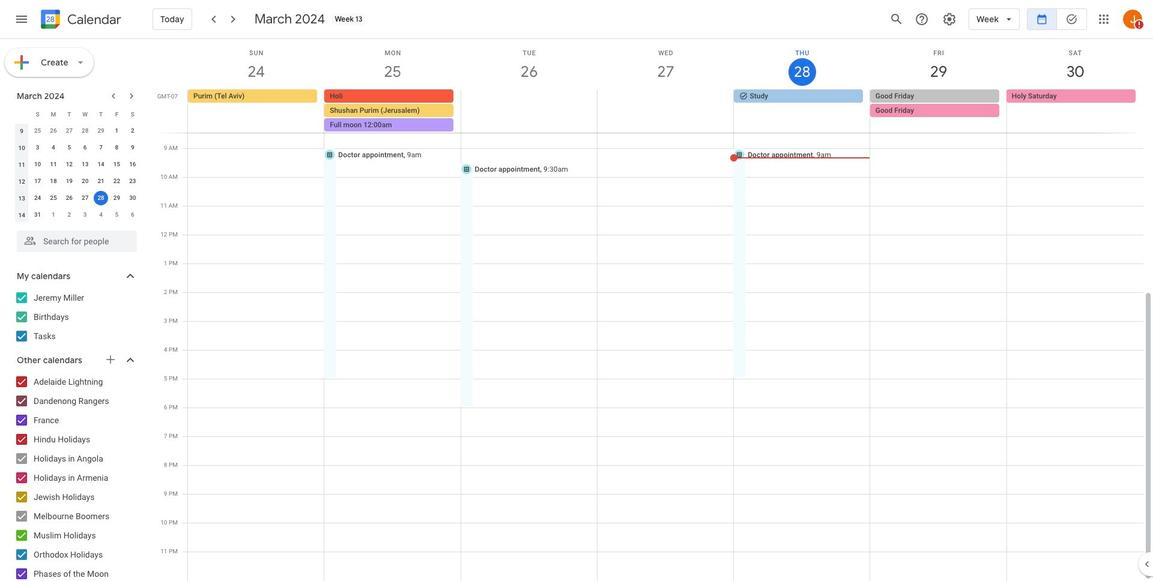Task type: vqa. For each thing, say whether or not it's contained in the screenshot.
April 2 element
yes



Task type: locate. For each thing, give the bounding box(es) containing it.
row group
[[14, 123, 141, 224]]

18 element
[[46, 174, 61, 189]]

row group inside march 2024 grid
[[14, 123, 141, 224]]

heading inside calendar element
[[65, 12, 121, 27]]

column header inside march 2024 grid
[[14, 106, 30, 123]]

16 element
[[125, 157, 140, 172]]

12 element
[[62, 157, 77, 172]]

cell
[[325, 90, 461, 133], [461, 90, 598, 133], [598, 90, 734, 133], [871, 90, 1007, 133], [93, 190, 109, 207]]

13 element
[[78, 157, 92, 172]]

grid
[[154, 39, 1154, 582]]

april 6 element
[[125, 208, 140, 222]]

14 element
[[94, 157, 108, 172]]

add other calendars image
[[105, 354, 117, 366]]

march 2024 grid
[[11, 106, 141, 224]]

my calendars list
[[2, 288, 149, 346]]

heading
[[65, 12, 121, 27]]

5 element
[[62, 141, 77, 155]]

31 element
[[30, 208, 45, 222]]

february 25 element
[[30, 124, 45, 138]]

april 4 element
[[94, 208, 108, 222]]

3 element
[[30, 141, 45, 155]]

6 element
[[78, 141, 92, 155]]

cell inside row group
[[93, 190, 109, 207]]

28, today element
[[94, 191, 108, 206]]

23 element
[[125, 174, 140, 189]]

4 element
[[46, 141, 61, 155]]

17 element
[[30, 174, 45, 189]]

10 element
[[30, 157, 45, 172]]

settings menu image
[[943, 12, 957, 26]]

27 element
[[78, 191, 92, 206]]

15 element
[[110, 157, 124, 172]]

Search for people text field
[[24, 231, 130, 252]]

row
[[183, 90, 1154, 133], [14, 106, 141, 123], [14, 123, 141, 139], [14, 139, 141, 156], [14, 156, 141, 173], [14, 173, 141, 190], [14, 190, 141, 207], [14, 207, 141, 224]]

9 element
[[125, 141, 140, 155]]

february 29 element
[[94, 124, 108, 138]]

column header
[[14, 106, 30, 123]]

21 element
[[94, 174, 108, 189]]

None search field
[[0, 226, 149, 252]]



Task type: describe. For each thing, give the bounding box(es) containing it.
2 element
[[125, 124, 140, 138]]

april 1 element
[[46, 208, 61, 222]]

8 element
[[110, 141, 124, 155]]

february 26 element
[[46, 124, 61, 138]]

26 element
[[62, 191, 77, 206]]

24 element
[[30, 191, 45, 206]]

29 element
[[110, 191, 124, 206]]

22 element
[[110, 174, 124, 189]]

main drawer image
[[14, 12, 29, 26]]

february 27 element
[[62, 124, 77, 138]]

april 3 element
[[78, 208, 92, 222]]

1 element
[[110, 124, 124, 138]]

7 element
[[94, 141, 108, 155]]

19 element
[[62, 174, 77, 189]]

april 2 element
[[62, 208, 77, 222]]

calendar element
[[38, 7, 121, 34]]

20 element
[[78, 174, 92, 189]]

february 28 element
[[78, 124, 92, 138]]

april 5 element
[[110, 208, 124, 222]]

11 element
[[46, 157, 61, 172]]

25 element
[[46, 191, 61, 206]]

other calendars list
[[2, 373, 149, 582]]

30 element
[[125, 191, 140, 206]]



